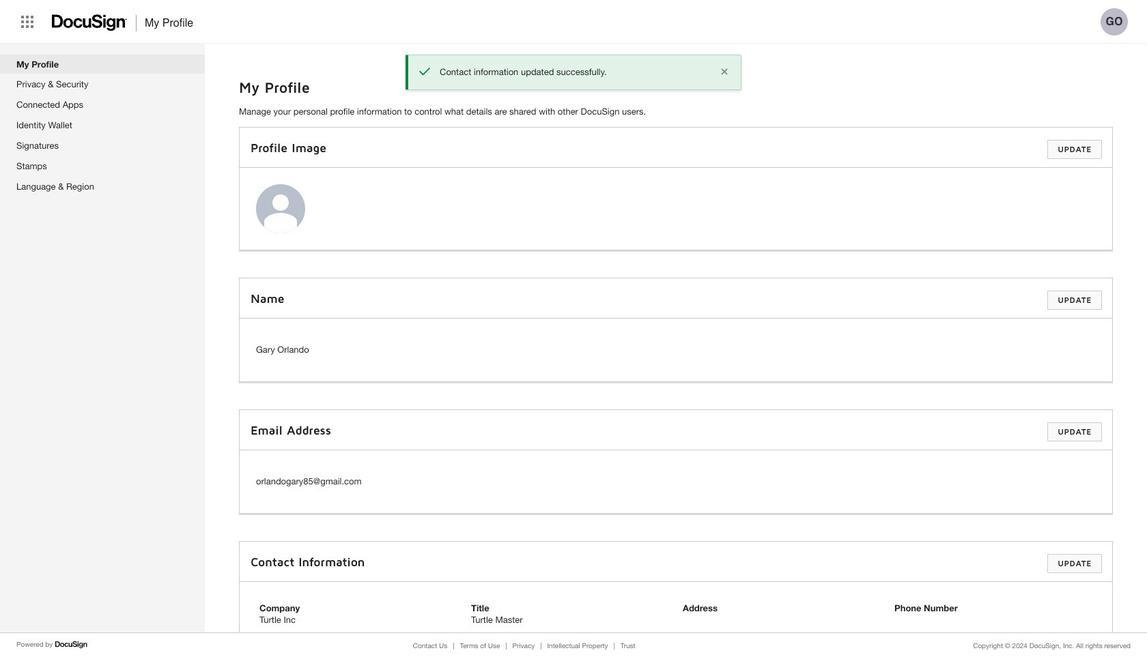 Task type: describe. For each thing, give the bounding box(es) containing it.
0 vertical spatial docusign image
[[52, 10, 128, 35]]

default profile image element
[[256, 184, 305, 234]]



Task type: locate. For each thing, give the bounding box(es) containing it.
docusign image
[[52, 10, 128, 35], [55, 640, 89, 651]]

default profile image image
[[256, 184, 305, 234]]

1 vertical spatial docusign image
[[55, 640, 89, 651]]



